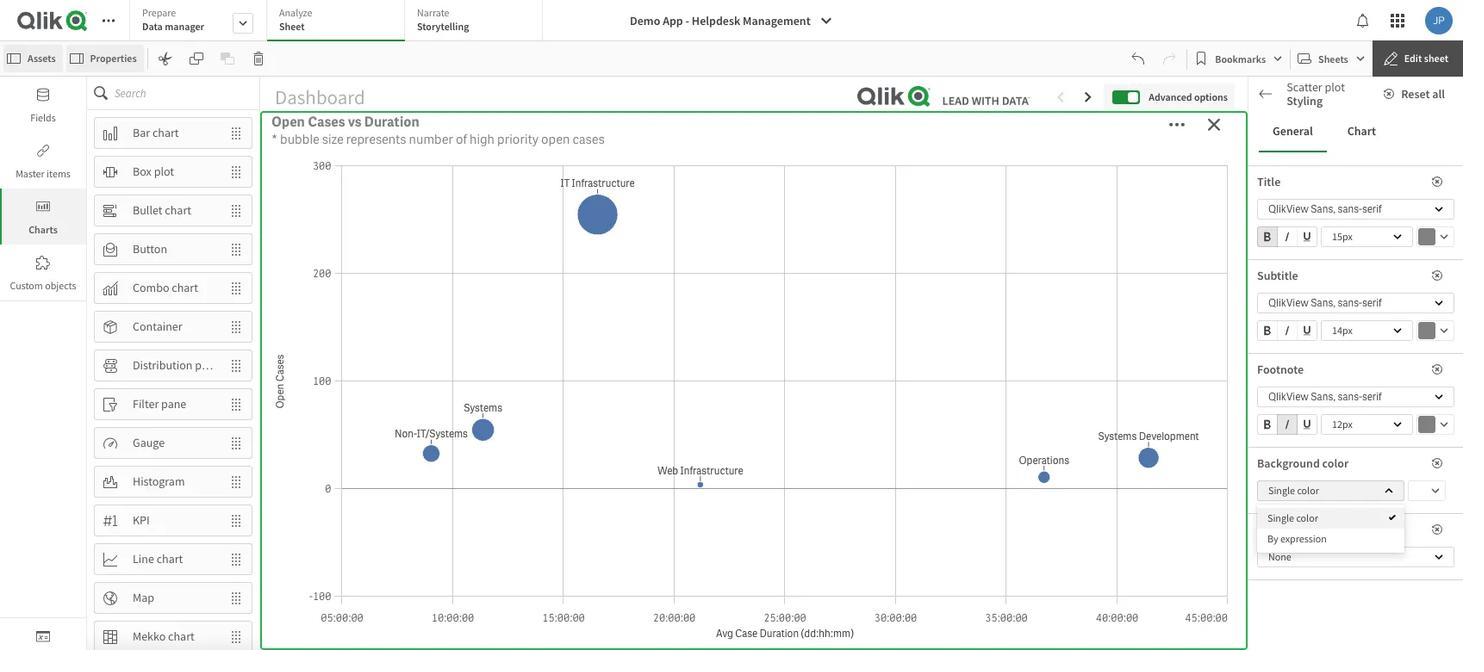 Task type: locate. For each thing, give the bounding box(es) containing it.
the
[[1335, 357, 1349, 370]]

edit sheet button
[[1373, 41, 1464, 77]]

move image right 'container'
[[221, 312, 252, 342]]

tab list
[[129, 0, 549, 43], [1259, 111, 1453, 153]]

mekko
[[133, 629, 166, 645]]

2 move image from the top
[[221, 157, 252, 187]]

chart right mekko
[[168, 629, 195, 645]]

0 vertical spatial single
[[1269, 484, 1296, 497]]

background up bubble size
[[1258, 522, 1320, 538]]

assets
[[28, 52, 56, 65]]

1 vertical spatial tab list
[[1259, 111, 1453, 153]]

single down the navigation
[[1268, 512, 1295, 525]]

1 vertical spatial open
[[677, 201, 710, 219]]

0 horizontal spatial plot
[[154, 164, 174, 179]]

chart down suggestions at top right
[[1348, 123, 1377, 139]]

open & resolved cases over time
[[269, 446, 481, 464]]

to right object
[[1379, 357, 1388, 370]]

mekko chart
[[133, 629, 195, 645]]

general inside button
[[1273, 123, 1313, 139]]

duration
[[364, 113, 420, 131]]

2 group from the top
[[1258, 321, 1318, 345]]

2 vertical spatial group
[[1258, 415, 1318, 439]]

scatter chart image
[[1262, 95, 1276, 109]]

move image right mekko chart
[[221, 623, 252, 651]]

open left by
[[677, 201, 710, 219]]

distribution plot
[[133, 358, 215, 373]]

open for open & resolved cases over time
[[269, 446, 302, 464]]

single inside single color by expression
[[1268, 512, 1295, 525]]

undo image
[[1132, 52, 1146, 66]]

add
[[1317, 357, 1333, 370]]

need
[[1337, 370, 1358, 383]]

visualizations,
[[1258, 370, 1318, 383]]

1 move image from the top
[[221, 119, 252, 148]]

low priority cases 203
[[970, 104, 1191, 208]]

0 vertical spatial chart
[[1289, 94, 1317, 109]]

you left the
[[1320, 370, 1335, 383]]

chart right combo
[[172, 280, 198, 296]]

over
[[417, 446, 447, 464]]

5 move image from the top
[[221, 390, 252, 419]]

styling up single color
[[1291, 452, 1327, 467]]

size inside the open cases vs duration * bubble size represents number of high priority open cases
[[322, 131, 344, 148]]

bookmarks
[[1216, 52, 1266, 65]]

assets button
[[3, 45, 63, 72]]

chart right line
[[157, 552, 183, 567]]

move image for histogram
[[221, 468, 252, 497]]

color for single color
[[1298, 484, 1320, 497]]

analyze sheet
[[279, 6, 312, 33]]

demo app - helpdesk management
[[630, 13, 811, 28]]

color inside dropdown button
[[1298, 484, 1320, 497]]

application
[[0, 0, 1464, 651]]

<inherited>.
[[1258, 383, 1308, 396]]

medium priority cases 142
[[621, 104, 888, 208]]

1 background from the top
[[1258, 456, 1320, 471]]

navigation
[[1258, 490, 1312, 506]]

2 horizontal spatial plot
[[1325, 79, 1345, 95]]

high
[[314, 104, 371, 139]]

priority for 203
[[1026, 104, 1114, 139]]

sheets
[[1319, 52, 1349, 65]]

kpi
[[133, 513, 150, 528]]

6 move image from the top
[[221, 429, 252, 458]]

next image
[[1432, 452, 1442, 467]]

0 vertical spatial size
[[322, 131, 344, 148]]

size
[[322, 131, 344, 148], [1296, 540, 1315, 556]]

3 group from the top
[[1258, 415, 1318, 439]]

priority inside high priority cases 72
[[376, 104, 464, 139]]

chart for bullet chart
[[165, 203, 191, 218]]

0 vertical spatial general
[[1273, 123, 1313, 139]]

move image for line chart
[[221, 545, 252, 574]]

state down "subtitle"
[[1258, 297, 1283, 312]]

color for background color
[[1323, 456, 1349, 471]]

0 horizontal spatial chart
[[1289, 94, 1317, 109]]

priority inside the medium priority cases 142
[[723, 104, 811, 139]]

background up single color
[[1258, 456, 1320, 471]]

advanced options
[[1149, 90, 1228, 103]]

chart right bullet in the left of the page
[[165, 203, 191, 218]]

cases inside the medium priority cases 142
[[816, 104, 888, 139]]

1 group from the top
[[1258, 227, 1318, 251]]

chart up the general button
[[1289, 94, 1317, 109]]

options
[[1195, 90, 1228, 103]]

cut image
[[158, 52, 172, 66]]

to right "set"
[[1409, 370, 1418, 383]]

2 background from the top
[[1258, 522, 1320, 538]]

represents
[[346, 131, 407, 148]]

sheet
[[279, 20, 305, 33]]

2 move image from the top
[[221, 235, 252, 264]]

tab list containing prepare
[[129, 0, 549, 43]]

2 vertical spatial color
[[1297, 512, 1319, 525]]

8 move image from the top
[[221, 506, 252, 536]]

0 vertical spatial plot
[[1325, 79, 1345, 95]]

states
[[1320, 265, 1349, 281]]

state right "set"
[[1385, 370, 1407, 383]]

open left &
[[269, 446, 302, 464]]

1 vertical spatial group
[[1258, 321, 1318, 345]]

line
[[133, 552, 154, 567]]

group for subtitle
[[1258, 321, 1318, 345]]

vs
[[348, 113, 362, 131]]

group up want
[[1258, 321, 1318, 345]]

group for footnote
[[1258, 415, 1318, 439]]

plot for box plot
[[154, 164, 174, 179]]

2 vertical spatial plot
[[195, 358, 215, 373]]

move image for bar chart
[[221, 119, 252, 148]]

0 horizontal spatial state
[[1258, 297, 1283, 312]]

0 vertical spatial styling
[[1287, 93, 1323, 109]]

1 move image from the top
[[221, 196, 252, 225]]

color
[[1323, 456, 1349, 471], [1298, 484, 1320, 497], [1297, 512, 1319, 525]]

demo app - helpdesk management button
[[620, 7, 844, 34]]

plot right box
[[154, 164, 174, 179]]

combo
[[133, 280, 169, 296]]

chart for line chart
[[157, 552, 183, 567]]

state
[[1258, 297, 1283, 312], [1385, 370, 1407, 383]]

7 move image from the top
[[221, 468, 252, 497]]

background
[[1258, 456, 1320, 471], [1258, 522, 1320, 538]]

image
[[1323, 522, 1355, 538]]

4 move image from the top
[[221, 545, 252, 574]]

1 vertical spatial single
[[1268, 512, 1295, 525]]

objects
[[45, 279, 76, 292]]

alternate
[[1271, 265, 1318, 281]]

subtitle
[[1258, 268, 1299, 284]]

1 horizontal spatial plot
[[195, 358, 215, 373]]

size left vs
[[322, 131, 344, 148]]

to left add
[[1306, 357, 1315, 370]]

1 horizontal spatial tab list
[[1259, 111, 1453, 153]]

plot down sheets
[[1325, 79, 1345, 95]]

chart right bar
[[153, 125, 179, 141]]

move image for button
[[221, 235, 252, 264]]

list box
[[1258, 505, 1405, 553]]

chart for chart
[[1348, 123, 1377, 139]]

group down appearance
[[1258, 227, 1318, 251]]

single up off
[[1269, 484, 1296, 497]]

background for background image
[[1258, 522, 1320, 538]]

plot right distribution at the bottom left of page
[[195, 358, 215, 373]]

move image left *
[[221, 119, 252, 148]]

items
[[47, 167, 71, 180]]

map
[[133, 591, 154, 606]]

appearance tab
[[1249, 192, 1464, 225]]

move image for distribution plot
[[221, 351, 252, 381]]

general
[[1273, 123, 1313, 139], [1271, 234, 1310, 249]]

move image right box plot
[[221, 157, 252, 187]]

general up alternate
[[1271, 234, 1310, 249]]

chart inside 'button'
[[1348, 123, 1377, 139]]

pane
[[161, 397, 186, 412]]

open left the high
[[272, 113, 305, 131]]

*
[[272, 131, 278, 148]]

move image for container
[[221, 312, 252, 342]]

open inside the open cases vs duration * bubble size represents number of high priority open cases
[[272, 113, 305, 131]]

triangle bottom image
[[1249, 413, 1271, 421]]

you right if
[[1265, 357, 1280, 370]]

0 vertical spatial color
[[1323, 456, 1349, 471]]

to left "set"
[[1360, 370, 1369, 383]]

0 vertical spatial group
[[1258, 227, 1318, 251]]

size down the background image
[[1296, 540, 1315, 556]]

styling up the general button
[[1287, 93, 1323, 109]]

2 vertical spatial open
[[269, 446, 302, 464]]

open for open cases by priority type
[[677, 201, 710, 219]]

move image for filter pane
[[221, 390, 252, 419]]

1 horizontal spatial chart
[[1348, 123, 1377, 139]]

narrate storytelling
[[417, 6, 469, 33]]

charts button
[[0, 189, 86, 245]]

combo chart
[[133, 280, 198, 296]]

group up palette image
[[1258, 415, 1318, 439]]

1 horizontal spatial size
[[1296, 540, 1315, 556]]

0 horizontal spatial size
[[322, 131, 344, 148]]

link image
[[36, 144, 50, 158]]

0 vertical spatial tab list
[[129, 0, 549, 43]]

single inside dropdown button
[[1269, 484, 1296, 497]]

color up single color dropdown button
[[1323, 456, 1349, 471]]

master
[[1390, 357, 1419, 370]]

filter pane
[[133, 397, 186, 412]]

-
[[686, 13, 690, 28]]

sheets button
[[1295, 45, 1369, 72]]

5 move image from the top
[[221, 623, 252, 651]]

1 vertical spatial background
[[1258, 522, 1320, 538]]

app
[[663, 13, 683, 28]]

chart for chart suggestions
[[1289, 94, 1317, 109]]

number
[[409, 131, 453, 148]]

0 vertical spatial background
[[1258, 456, 1320, 471]]

3 move image from the top
[[221, 312, 252, 342]]

bookmarks button
[[1191, 45, 1287, 72]]

by
[[1268, 533, 1279, 546]]

prepare
[[142, 6, 176, 19]]

move image
[[221, 196, 252, 225], [221, 235, 252, 264], [221, 274, 252, 303], [221, 351, 252, 381], [221, 390, 252, 419], [221, 429, 252, 458], [221, 468, 252, 497], [221, 506, 252, 536], [221, 584, 252, 613]]

color down background color
[[1298, 484, 1320, 497]]

chart for mekko chart
[[168, 629, 195, 645]]

general down scatter chart icon
[[1273, 123, 1313, 139]]

priority inside low priority cases 203
[[1026, 104, 1114, 139]]

edit sheet
[[1405, 52, 1449, 65]]

1 vertical spatial chart
[[1348, 123, 1377, 139]]

sheet
[[1425, 52, 1449, 65]]

triangle bottom image
[[1249, 268, 1271, 277]]

9 move image from the top
[[221, 584, 252, 613]]

styling
[[1287, 93, 1323, 109], [1291, 452, 1327, 467]]

1 vertical spatial state
[[1385, 370, 1407, 383]]

0 vertical spatial open
[[272, 113, 305, 131]]

move image
[[221, 119, 252, 148], [221, 157, 252, 187], [221, 312, 252, 342], [221, 545, 252, 574], [221, 623, 252, 651]]

styling inside scatter plot styling
[[1287, 93, 1323, 109]]

navigation off
[[1258, 490, 1312, 526]]

0 horizontal spatial you
[[1265, 357, 1280, 370]]

1 vertical spatial color
[[1298, 484, 1320, 497]]

single for single color by expression
[[1268, 512, 1295, 525]]

group
[[1258, 227, 1318, 251], [1258, 321, 1318, 345], [1258, 415, 1318, 439]]

0 horizontal spatial tab list
[[129, 0, 549, 43]]

1 vertical spatial plot
[[154, 164, 174, 179]]

bar
[[133, 125, 150, 141]]

demo
[[630, 13, 661, 28]]

master items
[[16, 167, 71, 180]]

3 move image from the top
[[221, 274, 252, 303]]

plot inside scatter plot styling
[[1325, 79, 1345, 95]]

203
[[1034, 139, 1128, 208]]

color up expression on the right bottom of page
[[1297, 512, 1319, 525]]

resolved
[[318, 446, 374, 464]]

move image right line chart
[[221, 545, 252, 574]]

4 move image from the top
[[221, 351, 252, 381]]

high priority cases 72
[[314, 104, 541, 208]]

color inside single color by expression
[[1297, 512, 1319, 525]]

storytelling
[[417, 20, 469, 33]]

1 horizontal spatial state
[[1385, 370, 1407, 383]]

plot
[[1325, 79, 1345, 95], [154, 164, 174, 179], [195, 358, 215, 373]]

footnote
[[1258, 362, 1304, 378]]



Task type: vqa. For each thing, say whether or not it's contained in the screenshot.


Task type: describe. For each thing, give the bounding box(es) containing it.
general button
[[1259, 111, 1327, 153]]

variables image
[[36, 630, 50, 644]]

alternate states
[[1271, 265, 1349, 281]]

state inside if you want to add the object to master visualizations, you need to set state to <inherited>.
[[1385, 370, 1407, 383]]

narrate
[[417, 6, 450, 19]]

off
[[1258, 510, 1273, 526]]

list box containing single color
[[1258, 505, 1405, 553]]

bubble size
[[1258, 540, 1315, 556]]

button
[[133, 241, 167, 257]]

puzzle image
[[36, 256, 50, 270]]

chart for combo chart
[[172, 280, 198, 296]]

delete image
[[251, 52, 265, 66]]

palette image
[[1266, 453, 1280, 466]]

box plot
[[133, 164, 174, 179]]

move image for box plot
[[221, 157, 252, 187]]

72
[[397, 139, 459, 208]]

open cases vs duration * bubble size represents number of high priority open cases
[[272, 113, 605, 148]]

if you want to add the object to master visualizations, you need to set state to <inherited>.
[[1258, 357, 1419, 396]]

plot for distribution plot
[[195, 358, 215, 373]]

object image
[[36, 200, 50, 214]]

priority for 142
[[723, 104, 811, 139]]

if
[[1258, 357, 1263, 370]]

background image
[[1258, 522, 1355, 538]]

analyze
[[279, 6, 312, 19]]

gauge
[[133, 435, 165, 451]]

presentation
[[1271, 410, 1336, 426]]

all
[[1433, 86, 1446, 102]]

cases
[[573, 131, 605, 148]]

cases inside low priority cases 203
[[1120, 104, 1191, 139]]

application containing 72
[[0, 0, 1464, 651]]

open for open cases vs duration * bubble size represents number of high priority open cases
[[272, 113, 305, 131]]

master items button
[[0, 133, 86, 189]]

single for single color
[[1269, 484, 1296, 497]]

expression
[[1281, 533, 1327, 546]]

move image for map
[[221, 584, 252, 613]]

custom
[[10, 279, 43, 292]]

database image
[[36, 88, 50, 102]]

0 vertical spatial state
[[1258, 297, 1283, 312]]

bullet chart
[[133, 203, 191, 218]]

move image for gauge
[[221, 429, 252, 458]]

helpdesk
[[692, 13, 741, 28]]

next sheet: performance image
[[1082, 90, 1096, 104]]

fields
[[30, 111, 56, 124]]

bullet
[[133, 203, 163, 218]]

chart button
[[1334, 111, 1390, 153]]

high
[[470, 131, 495, 148]]

time
[[450, 446, 481, 464]]

object
[[1351, 357, 1377, 370]]

reset
[[1402, 86, 1430, 102]]

cases inside high priority cases 72
[[470, 104, 541, 139]]

low
[[970, 104, 1021, 139]]

of
[[456, 131, 467, 148]]

edit
[[1405, 52, 1423, 65]]

appearance
[[1258, 201, 1317, 216]]

copy image
[[189, 52, 203, 66]]

container
[[133, 319, 182, 335]]

suggestions
[[1320, 94, 1381, 109]]

manager
[[165, 20, 204, 33]]

single color button
[[1258, 481, 1405, 502]]

master
[[16, 167, 45, 180]]

color for single color by expression
[[1297, 512, 1319, 525]]

chart for bar chart
[[153, 125, 179, 141]]

scatter plot styling
[[1287, 79, 1345, 109]]

bubble
[[1258, 540, 1294, 556]]

custom objects
[[10, 279, 76, 292]]

single color by expression
[[1268, 512, 1327, 546]]

data
[[142, 20, 163, 33]]

title
[[1258, 174, 1281, 190]]

chart suggestions
[[1289, 94, 1381, 109]]

histogram
[[133, 474, 185, 490]]

single color
[[1269, 484, 1320, 497]]

bubble
[[280, 131, 319, 148]]

move image for combo chart
[[221, 274, 252, 303]]

1 vertical spatial general
[[1271, 234, 1310, 249]]

triangle right image
[[1249, 236, 1271, 245]]

tab list containing general
[[1259, 111, 1453, 153]]

filter
[[133, 397, 159, 412]]

box
[[133, 164, 152, 179]]

move image for mekko chart
[[221, 623, 252, 651]]

group for title
[[1258, 227, 1318, 251]]

142
[[707, 139, 801, 208]]

want
[[1282, 357, 1304, 370]]

advanced
[[1149, 90, 1193, 103]]

1 vertical spatial styling
[[1291, 452, 1327, 467]]

open
[[541, 131, 570, 148]]

Search text field
[[115, 77, 259, 109]]

scatter
[[1287, 79, 1323, 95]]

1 horizontal spatial you
[[1320, 370, 1335, 383]]

&
[[305, 446, 315, 464]]

1 vertical spatial size
[[1296, 540, 1315, 556]]

priority for 72
[[376, 104, 464, 139]]

move image for kpi
[[221, 506, 252, 536]]

plot for scatter plot styling
[[1325, 79, 1345, 95]]

line chart
[[133, 552, 183, 567]]

cases inside the open cases vs duration * bubble size represents number of high priority open cases
[[308, 113, 345, 131]]

move image for bullet chart
[[221, 196, 252, 225]]

set
[[1371, 370, 1383, 383]]

reset all
[[1402, 86, 1446, 102]]

background color
[[1258, 456, 1349, 471]]

type
[[821, 201, 850, 219]]

by
[[753, 201, 768, 219]]

background for background color
[[1258, 456, 1320, 471]]

properties
[[90, 52, 137, 65]]



